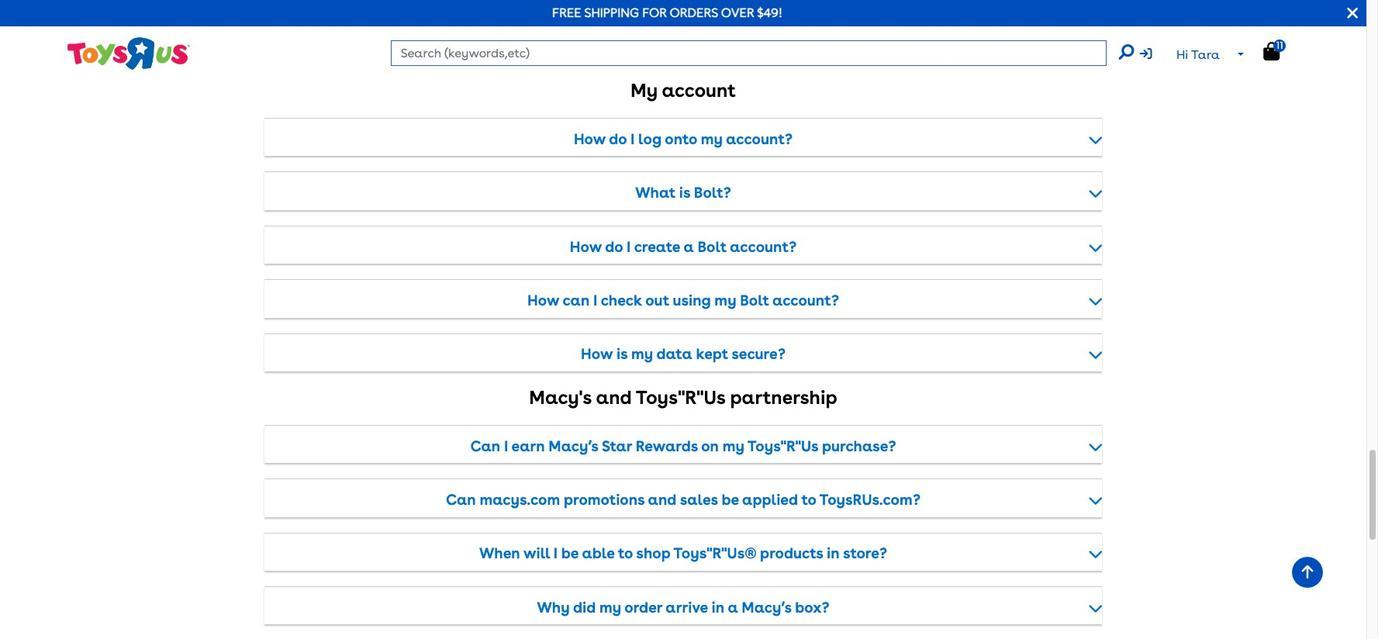 Task type: locate. For each thing, give the bounding box(es) containing it.
bolt right a
[[698, 238, 727, 256]]

0 vertical spatial to
[[802, 491, 817, 509]]

how is my data kept secure? link
[[265, 343, 1103, 367]]

is
[[680, 184, 691, 202], [617, 346, 628, 363]]

can for can macys.com promotions and sales be applied to toysrus.com?
[[446, 491, 476, 509]]

how can i check out using my bolt account?
[[528, 292, 840, 310]]

what is bolt?
[[636, 184, 732, 202]]

how do i log onto my account? link
[[265, 127, 1103, 152]]

0 vertical spatial toys"r"us
[[636, 386, 726, 409]]

account? down bolt? on the top of page
[[730, 238, 797, 256]]

how do i create a bolt account? link
[[265, 235, 1103, 260]]

what
[[636, 184, 676, 202]]

toys"r"us®
[[674, 545, 757, 563]]

out
[[646, 292, 670, 310]]

do inside "link"
[[609, 130, 627, 148]]

account
[[662, 79, 736, 102]]

2 vertical spatial account?
[[773, 292, 840, 310]]

be right sales
[[722, 491, 739, 509]]

None search field
[[391, 40, 1134, 66]]

i
[[631, 130, 635, 148], [627, 238, 631, 256], [594, 292, 598, 310], [504, 437, 508, 455], [554, 545, 558, 563]]

account? up secure?
[[773, 292, 840, 310]]

my inside "link"
[[701, 130, 723, 148]]

earn
[[512, 437, 545, 455]]

1 vertical spatial bolt
[[740, 292, 770, 310]]

to
[[802, 491, 817, 509], [618, 545, 633, 563]]

account? inside "link"
[[726, 130, 793, 148]]

hi tara
[[1177, 47, 1221, 62]]

toys"r"us down "how is my data kept secure?" link
[[636, 386, 726, 409]]

is left bolt? on the top of page
[[680, 184, 691, 202]]

0 vertical spatial is
[[680, 184, 691, 202]]

1 vertical spatial is
[[617, 346, 628, 363]]

how inside "link"
[[574, 130, 606, 148]]

0 vertical spatial and
[[596, 386, 632, 409]]

1 vertical spatial account?
[[730, 238, 797, 256]]

0 horizontal spatial be
[[562, 545, 579, 563]]

toys"r"us down partnership
[[748, 437, 819, 455]]

0 horizontal spatial is
[[617, 346, 628, 363]]

how left can
[[528, 292, 560, 310]]

1 vertical spatial to
[[618, 545, 633, 563]]

$49!
[[757, 5, 783, 20]]

i left create
[[627, 238, 631, 256]]

1 horizontal spatial be
[[722, 491, 739, 509]]

bolt up secure?
[[740, 292, 770, 310]]

orders
[[670, 5, 718, 20]]

my
[[701, 130, 723, 148], [715, 292, 737, 310], [632, 346, 653, 363], [723, 437, 745, 455]]

how for how do i create a bolt account?
[[570, 238, 602, 256]]

i for create
[[627, 238, 631, 256]]

can
[[471, 437, 501, 455], [446, 491, 476, 509]]

do
[[609, 130, 627, 148], [605, 238, 623, 256]]

can inside "link"
[[471, 437, 501, 455]]

how up macy's
[[581, 346, 613, 363]]

macy's and toys"r"us partnership
[[529, 386, 838, 409]]

rewards
[[636, 437, 698, 455]]

can i earn macy's star rewards on my toys"r"us purchase?
[[471, 437, 897, 455]]

my right onto
[[701, 130, 723, 148]]

i left earn
[[504, 437, 508, 455]]

1 horizontal spatial to
[[802, 491, 817, 509]]

toysrus.com?
[[820, 491, 921, 509]]

products
[[761, 545, 824, 563]]

be
[[722, 491, 739, 509], [562, 545, 579, 563]]

i right can
[[594, 292, 598, 310]]

free shipping for orders over $49!
[[553, 5, 783, 20]]

my right using
[[715, 292, 737, 310]]

secure?
[[732, 346, 786, 363]]

my right on
[[723, 437, 745, 455]]

i right will
[[554, 545, 558, 563]]

and up star
[[596, 386, 632, 409]]

able
[[582, 545, 615, 563]]

how up can
[[570, 238, 602, 256]]

can left earn
[[471, 437, 501, 455]]

macys.com
[[480, 491, 560, 509]]

is left "data"
[[617, 346, 628, 363]]

how can i check out using my bolt account? link
[[265, 289, 1103, 314]]

1 horizontal spatial toys"r"us
[[748, 437, 819, 455]]

0 horizontal spatial bolt
[[698, 238, 727, 256]]

1 vertical spatial do
[[605, 238, 623, 256]]

be left the able
[[562, 545, 579, 563]]

1 vertical spatial be
[[562, 545, 579, 563]]

how
[[574, 130, 606, 148], [570, 238, 602, 256], [528, 292, 560, 310], [581, 346, 613, 363]]

store?
[[843, 545, 888, 563]]

0 horizontal spatial and
[[596, 386, 632, 409]]

0 vertical spatial do
[[609, 130, 627, 148]]

1 vertical spatial can
[[446, 491, 476, 509]]

1 horizontal spatial is
[[680, 184, 691, 202]]

how for how can i check out using my bolt account?
[[528, 292, 560, 310]]

macy's
[[529, 386, 592, 409]]

is for what
[[680, 184, 691, 202]]

bolt
[[698, 238, 727, 256], [740, 292, 770, 310]]

a
[[684, 238, 694, 256]]

1 vertical spatial toys"r"us
[[748, 437, 819, 455]]

when will i be able to shop toys"r"us® products in store? link
[[265, 542, 1103, 567]]

can i earn macy's star rewards on my toys"r"us purchase? link
[[265, 434, 1103, 459]]

can
[[563, 292, 590, 310]]

0 vertical spatial account?
[[726, 130, 793, 148]]

can left macys.com
[[446, 491, 476, 509]]

on
[[702, 437, 719, 455]]

and left sales
[[648, 491, 677, 509]]

hi
[[1177, 47, 1189, 62]]

i for be
[[554, 545, 558, 563]]

and
[[596, 386, 632, 409], [648, 491, 677, 509]]

my
[[631, 79, 658, 102]]

how left log in the top of the page
[[574, 130, 606, 148]]

to right applied
[[802, 491, 817, 509]]

toys"r"us
[[636, 386, 726, 409], [748, 437, 819, 455]]

0 vertical spatial can
[[471, 437, 501, 455]]

to right the able
[[618, 545, 633, 563]]

i inside "link"
[[631, 130, 635, 148]]

account? up bolt? on the top of page
[[726, 130, 793, 148]]

0 horizontal spatial to
[[618, 545, 633, 563]]

do for create
[[605, 238, 623, 256]]

using
[[673, 292, 711, 310]]

do left create
[[605, 238, 623, 256]]

sales
[[680, 491, 718, 509]]

account?
[[726, 130, 793, 148], [730, 238, 797, 256], [773, 292, 840, 310]]

do left log in the top of the page
[[609, 130, 627, 148]]

i left log in the top of the page
[[631, 130, 635, 148]]

1 vertical spatial and
[[648, 491, 677, 509]]

will
[[524, 545, 550, 563]]

i inside "link"
[[554, 545, 558, 563]]



Task type: vqa. For each thing, say whether or not it's contained in the screenshot.
PRESCHOOL VEHICLES
no



Task type: describe. For each thing, give the bounding box(es) containing it.
my inside "link"
[[723, 437, 745, 455]]

shopping bag image
[[1264, 42, 1280, 61]]

how is my data kept secure?
[[581, 346, 786, 363]]

account? for how do i log onto my account?
[[726, 130, 793, 148]]

is for how
[[617, 346, 628, 363]]

1 horizontal spatial bolt
[[740, 292, 770, 310]]

shipping
[[585, 5, 639, 20]]

data
[[657, 346, 693, 363]]

toys"r"us inside "link"
[[748, 437, 819, 455]]

my left "data"
[[632, 346, 653, 363]]

for
[[643, 5, 667, 20]]

partnership
[[730, 386, 838, 409]]

purchase?
[[822, 437, 897, 455]]

sign in image
[[1140, 47, 1153, 60]]

i inside "link"
[[504, 437, 508, 455]]

free
[[553, 5, 582, 20]]

11 link
[[1264, 39, 1296, 61]]

i for check
[[594, 292, 598, 310]]

0 horizontal spatial toys"r"us
[[636, 386, 726, 409]]

i for log
[[631, 130, 635, 148]]

how do i create a bolt account?
[[570, 238, 797, 256]]

promotions
[[564, 491, 645, 509]]

macy's
[[549, 437, 599, 455]]

in
[[827, 545, 840, 563]]

what is bolt? link
[[265, 181, 1103, 206]]

account? for how do i create a bolt account?
[[730, 238, 797, 256]]

star
[[602, 437, 632, 455]]

when
[[479, 545, 520, 563]]

log
[[639, 130, 662, 148]]

create
[[634, 238, 681, 256]]

to inside "link"
[[618, 545, 633, 563]]

onto
[[665, 130, 698, 148]]

toys r us image
[[66, 36, 190, 71]]

free shipping for orders over $49! link
[[553, 5, 783, 20]]

how for how is my data kept secure?
[[581, 346, 613, 363]]

when will i be able to shop toys"r"us® products in store?
[[479, 545, 888, 563]]

kept
[[696, 346, 729, 363]]

11
[[1277, 39, 1284, 51]]

do for log
[[609, 130, 627, 148]]

can for can i earn macy's star rewards on my toys"r"us purchase?
[[471, 437, 501, 455]]

1 horizontal spatial and
[[648, 491, 677, 509]]

how do i log onto my account?
[[574, 130, 793, 148]]

be inside "link"
[[562, 545, 579, 563]]

can macys.com promotions and sales be applied to toysrus.com? link
[[265, 488, 1103, 513]]

can macys.com promotions and sales be applied to toysrus.com?
[[446, 491, 921, 509]]

my account
[[631, 79, 736, 102]]

0 vertical spatial be
[[722, 491, 739, 509]]

check
[[601, 292, 642, 310]]

bolt?
[[694, 184, 732, 202]]

0 vertical spatial bolt
[[698, 238, 727, 256]]

hi tara button
[[1140, 40, 1254, 70]]

Enter Keyword or Item No. search field
[[391, 40, 1107, 66]]

over
[[721, 5, 755, 20]]

shop
[[637, 545, 671, 563]]

close button image
[[1348, 5, 1359, 22]]

applied
[[743, 491, 798, 509]]

how for how do i log onto my account?
[[574, 130, 606, 148]]

tara
[[1192, 47, 1221, 62]]



